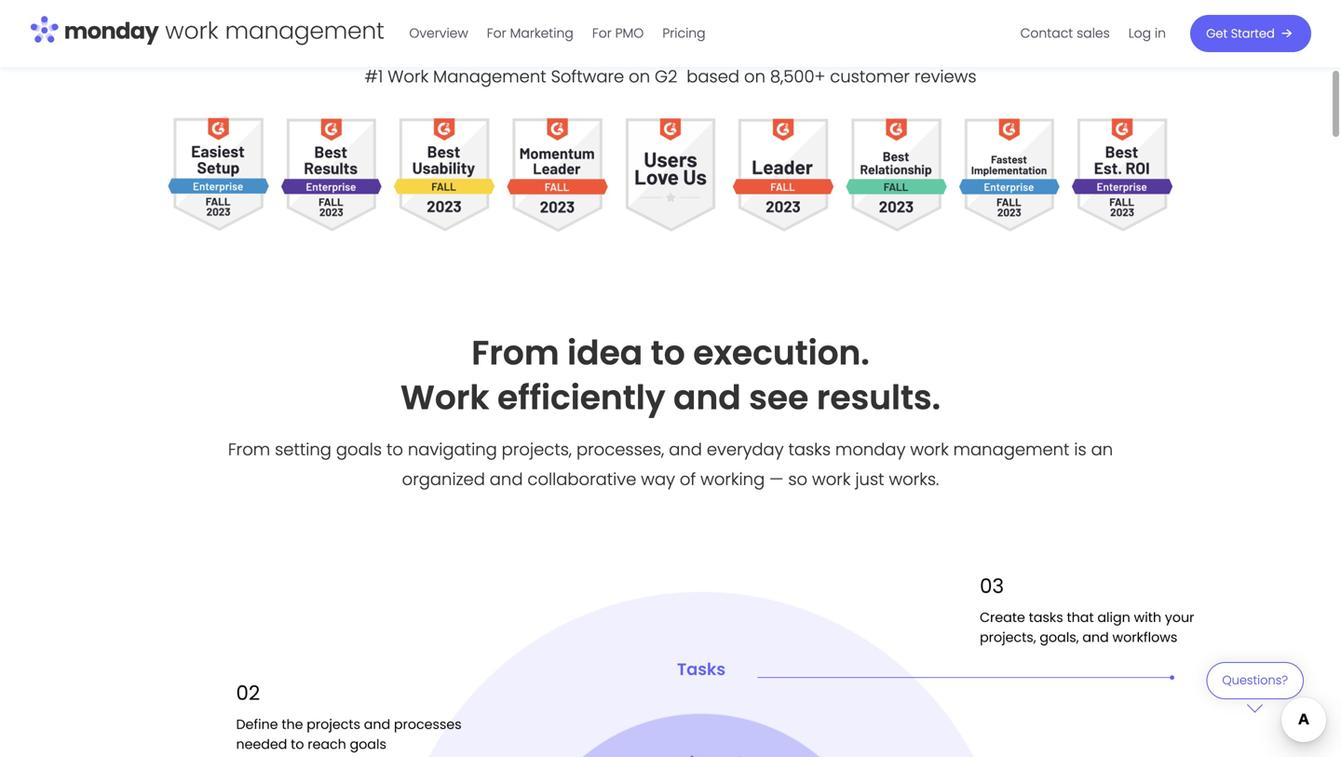 Task type: vqa. For each thing, say whether or not it's contained in the screenshot.
Best estimated ROI enterprise fall 2023 image
yes



Task type: locate. For each thing, give the bounding box(es) containing it.
for inside for marketing link
[[487, 24, 506, 42]]

0 horizontal spatial to
[[387, 438, 403, 462]]

0 horizontal spatial work
[[812, 468, 851, 491]]

work inside the from idea to execution. work efficiently and see results.
[[401, 374, 489, 421]]

results.
[[817, 374, 941, 421]]

and inside the from idea to execution. work efficiently and see results.
[[673, 374, 741, 421]]

0 vertical spatial to
[[651, 329, 685, 376]]

execution.
[[693, 329, 870, 376]]

leader fall 2023 image
[[733, 107, 835, 243]]

for
[[487, 24, 506, 42], [592, 24, 612, 42]]

0 vertical spatial from
[[472, 329, 559, 376]]

and down projects,
[[490, 468, 523, 491]]

1 horizontal spatial to
[[651, 329, 685, 376]]

efficiently
[[497, 374, 665, 421]]

questions? button
[[1206, 662, 1304, 713]]

to inside the from setting goals to navigating projects, processes, and everyday tasks monday work management is an organized and collaborative way of working — so work just works.
[[387, 438, 403, 462]]

easiest setup enterprise fall 2023 image
[[168, 107, 269, 243]]

1 on from the left
[[629, 65, 650, 88]]

way
[[641, 468, 675, 491]]

best relationship fall 2023 image
[[846, 107, 948, 243]]

on left 8,500+
[[744, 65, 766, 88]]

parlax placeholder image
[[134, 554, 1207, 757]]

on
[[629, 65, 650, 88], [744, 65, 766, 88]]

pmo
[[615, 24, 644, 42]]

contact sales link
[[1011, 19, 1119, 48]]

#1 work management software on g2  based on 8,500+ customer reviews
[[365, 65, 977, 88]]

started
[[1231, 25, 1275, 42]]

0 vertical spatial work
[[910, 438, 949, 462]]

everyday
[[707, 438, 784, 462]]

reviews
[[915, 65, 977, 88]]

to right idea on the top of page
[[651, 329, 685, 376]]

1 vertical spatial work
[[812, 468, 851, 491]]

and up everyday
[[673, 374, 741, 421]]

from idea to execution. work efficiently and see results.
[[401, 329, 941, 421]]

2 on from the left
[[744, 65, 766, 88]]

management
[[433, 65, 546, 88]]

and up of
[[669, 438, 702, 462]]

best usability fall 2023 image
[[394, 107, 496, 243]]

work up works.
[[910, 438, 949, 462]]

0 horizontal spatial from
[[228, 438, 270, 462]]

for marketing
[[487, 24, 574, 42]]

software
[[551, 65, 624, 88]]

from left setting
[[228, 438, 270, 462]]

work
[[910, 438, 949, 462], [812, 468, 851, 491]]

1 horizontal spatial for
[[592, 24, 612, 42]]

log in link
[[1119, 19, 1175, 48]]

momentum leader fall 2023 image
[[507, 107, 609, 243]]

for up management
[[487, 24, 506, 42]]

pricing link
[[653, 19, 715, 48]]

to
[[651, 329, 685, 376], [387, 438, 403, 462]]

1 horizontal spatial on
[[744, 65, 766, 88]]

best estimated roi enterprise fall 2023 image
[[1072, 107, 1174, 243]]

from inside the from setting goals to navigating projects, processes, and everyday tasks monday work management is an organized and collaborative way of working — so work just works.
[[228, 438, 270, 462]]

work right #1
[[388, 65, 429, 88]]

from
[[472, 329, 559, 376], [228, 438, 270, 462]]

0 vertical spatial and
[[673, 374, 741, 421]]

to inside the from idea to execution. work efficiently and see results.
[[651, 329, 685, 376]]

overview link
[[400, 19, 478, 48]]

from left idea on the top of page
[[472, 329, 559, 376]]

log in
[[1129, 24, 1166, 42]]

from for idea
[[472, 329, 559, 376]]

0 horizontal spatial for
[[487, 24, 506, 42]]

work right so
[[812, 468, 851, 491]]

2 vertical spatial and
[[490, 468, 523, 491]]

1 horizontal spatial from
[[472, 329, 559, 376]]

customer
[[830, 65, 910, 88]]

1 vertical spatial and
[[669, 438, 702, 462]]

questions?
[[1222, 672, 1288, 689]]

on left g2
[[629, 65, 650, 88]]

from inside the from idea to execution. work efficiently and see results.
[[472, 329, 559, 376]]

for pmo
[[592, 24, 644, 42]]

work
[[388, 65, 429, 88], [401, 374, 489, 421]]

g2
[[655, 65, 678, 88]]

for inside for pmo link
[[592, 24, 612, 42]]

1 for from the left
[[487, 24, 506, 42]]

in
[[1155, 24, 1166, 42]]

0 horizontal spatial on
[[629, 65, 650, 88]]

see
[[749, 374, 809, 421]]

list
[[1011, 0, 1175, 67]]

sales
[[1077, 24, 1110, 42]]

working
[[701, 468, 765, 491]]

an
[[1091, 438, 1113, 462]]

from setting goals to navigating projects, processes, and everyday tasks monday work management is an organized and collaborative way of working — so work just works.
[[228, 438, 1113, 491]]

organized
[[402, 468, 485, 491]]

work up the navigating
[[401, 374, 489, 421]]

2 for from the left
[[592, 24, 612, 42]]

1 vertical spatial work
[[401, 374, 489, 421]]

1 vertical spatial from
[[228, 438, 270, 462]]

contact
[[1020, 24, 1073, 42]]

to right goals
[[387, 438, 403, 462]]

for left the pmo
[[592, 24, 612, 42]]

and
[[673, 374, 741, 421], [669, 438, 702, 462], [490, 468, 523, 491]]

idea
[[567, 329, 643, 376]]

1 vertical spatial to
[[387, 438, 403, 462]]



Task type: describe. For each thing, give the bounding box(es) containing it.
for marketing link
[[478, 19, 583, 48]]

main element
[[400, 0, 1311, 67]]

0 vertical spatial work
[[388, 65, 429, 88]]

for for for marketing
[[487, 24, 506, 42]]

#1
[[365, 65, 383, 88]]

just
[[855, 468, 884, 491]]

works.
[[889, 468, 939, 491]]

collaborative
[[528, 468, 636, 491]]

from for setting
[[228, 438, 270, 462]]

users love us image
[[620, 107, 722, 243]]

get started
[[1206, 25, 1275, 42]]

monday
[[835, 438, 906, 462]]

navigating
[[408, 438, 497, 462]]

log
[[1129, 24, 1151, 42]]

8,500+
[[770, 65, 826, 88]]

fastest implementation enterprise fall 2023 image
[[959, 107, 1061, 243]]

list containing contact sales
[[1011, 0, 1175, 67]]

overview
[[409, 24, 468, 42]]

projects,
[[502, 438, 572, 462]]

management
[[953, 438, 1070, 462]]

get
[[1206, 25, 1228, 42]]

so
[[788, 468, 808, 491]]

goals
[[336, 438, 382, 462]]

processes,
[[577, 438, 664, 462]]

—
[[769, 468, 784, 491]]

monday.com work management image
[[30, 12, 385, 51]]

pricing
[[663, 24, 706, 42]]

get started button
[[1190, 15, 1311, 52]]

for for for pmo
[[592, 24, 612, 42]]

contact sales
[[1020, 24, 1110, 42]]

best results enterprise fall 2023 image
[[281, 107, 383, 243]]

1 horizontal spatial work
[[910, 438, 949, 462]]

is
[[1074, 438, 1087, 462]]

marketing
[[510, 24, 574, 42]]

setting
[[275, 438, 332, 462]]

for pmo link
[[583, 19, 653, 48]]

of
[[680, 468, 696, 491]]

tasks
[[788, 438, 831, 462]]



